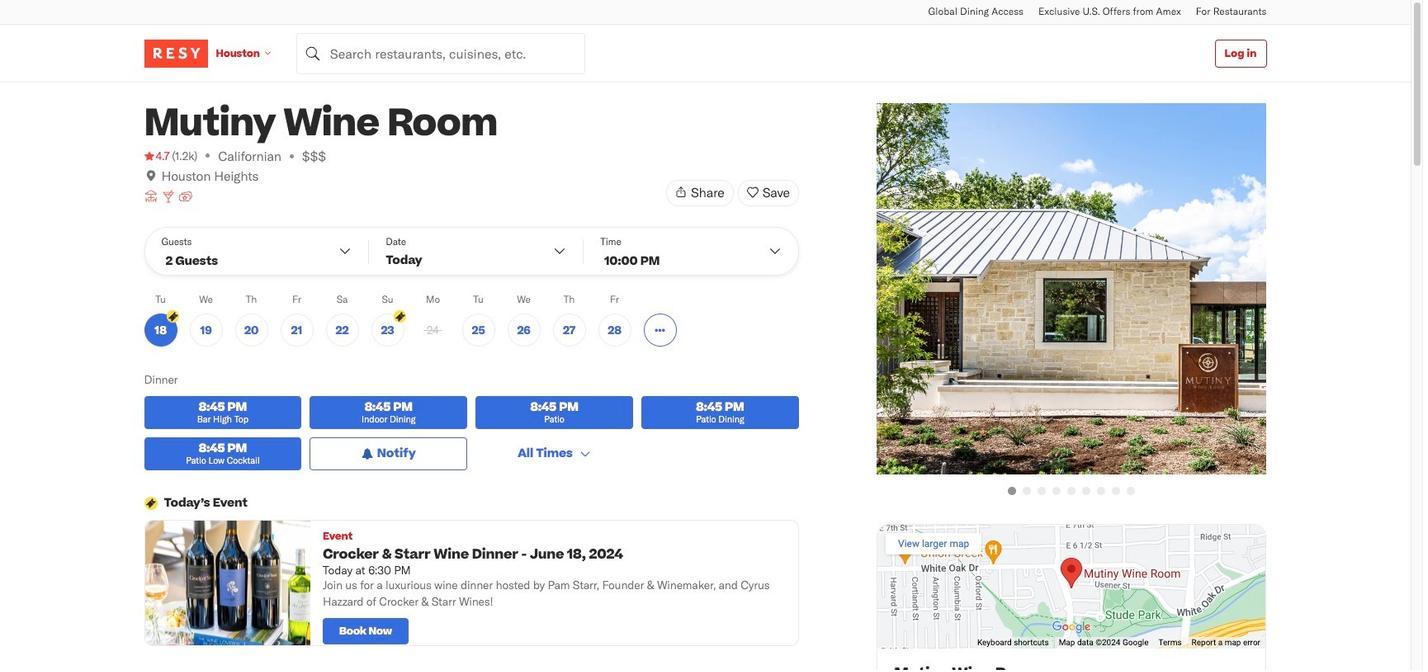Task type: vqa. For each thing, say whether or not it's contained in the screenshot.
about resy, statistics, and social media links element
no



Task type: locate. For each thing, give the bounding box(es) containing it.
None field
[[296, 33, 585, 74]]

june 18, 2024. selected date. has event. image
[[166, 310, 179, 323]]



Task type: describe. For each thing, give the bounding box(es) containing it.
june 23, 2024. has event. image
[[393, 310, 406, 323]]

Search restaurants, cuisines, etc. text field
[[296, 33, 585, 74]]

4.7 out of 5 stars image
[[144, 148, 170, 164]]



